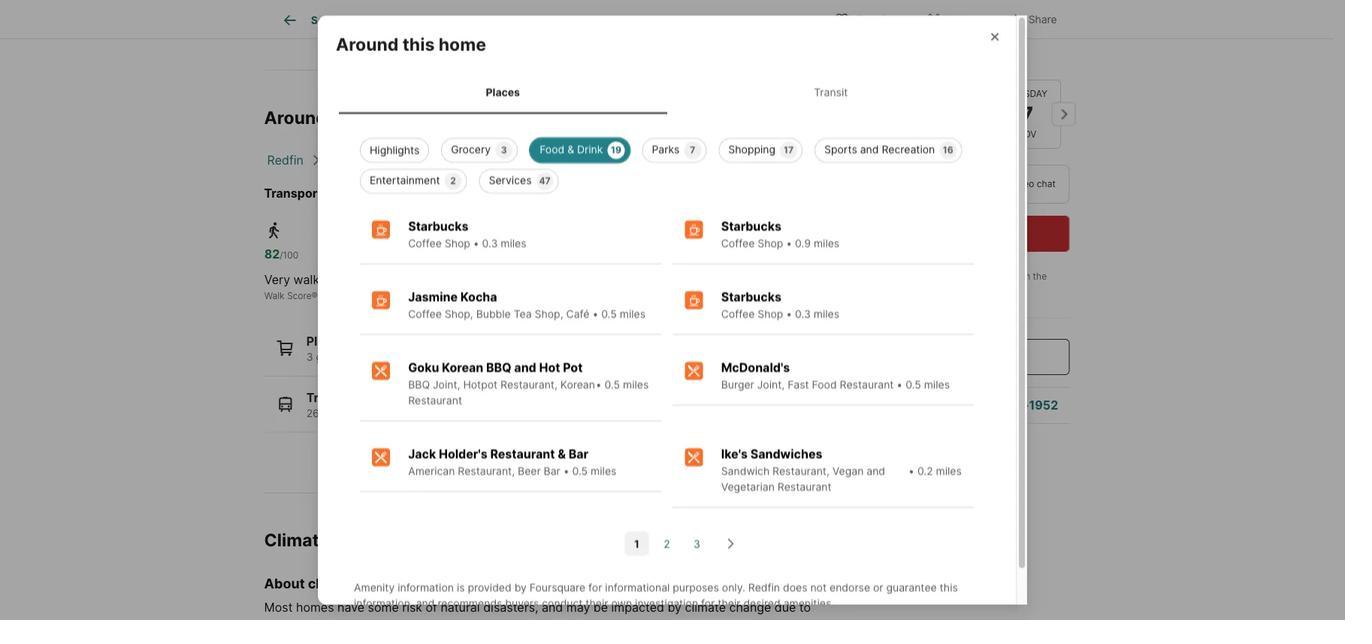 Task type: locate. For each thing, give the bounding box(es) containing it.
0 horizontal spatial korean
[[442, 360, 483, 375]]

1 horizontal spatial redfin
[[748, 581, 780, 594]]

0.3 down ave
[[482, 237, 498, 250]]

score up bubble
[[455, 290, 479, 301]]

& inside tab
[[598, 14, 604, 26]]

california
[[328, 152, 381, 167]]

korean down pot
[[561, 378, 595, 391]]

0.5 inside "goku korean bbq and hot pot bbq joint, hotpot restaurant, korean restaurant • 0.5 miles"
[[605, 378, 620, 391]]

0.3
[[482, 237, 498, 250], [795, 307, 811, 320]]

1 vertical spatial home
[[367, 107, 414, 128]]

california link
[[328, 152, 381, 167]]

7 down the tuesday
[[1020, 101, 1033, 127]]

restaurant inside mcdonald's burger joint, fast food restaurant • 0.5 miles
[[840, 378, 894, 391]]

28
[[423, 247, 439, 261]]

1 horizontal spatial transit
[[423, 290, 452, 301]]

list box
[[348, 132, 986, 193]]

0 horizontal spatial joint,
[[433, 378, 460, 391]]

starbucks
[[408, 219, 469, 233], [721, 219, 782, 233], [721, 289, 782, 304]]

7 inside places 3 groceries, 15 restaurants, 7 parks
[[445, 350, 451, 363]]

the
[[1033, 271, 1047, 282]]

coffee inside starbucks coffee shop • 0.9 miles
[[721, 237, 755, 250]]

for down purposes
[[701, 597, 715, 610]]

coffee up "mcdonald's"
[[721, 307, 755, 320]]

this right guarantee
[[940, 581, 958, 594]]

27,
[[325, 406, 339, 419]]

0 vertical spatial places
[[486, 85, 520, 98]]

0 horizontal spatial score
[[287, 290, 312, 301]]

2 horizontal spatial transit
[[814, 85, 848, 98]]

american
[[408, 465, 455, 477]]

1 vertical spatial places
[[306, 334, 345, 349]]

bbq up hotpot at bottom
[[486, 360, 512, 375]]

amenity
[[354, 581, 395, 594]]

2 joint, from the left
[[757, 378, 785, 391]]

and right "vegan"
[[867, 465, 885, 477]]

47
[[539, 175, 551, 186]]

1 button
[[625, 531, 649, 556]]

1 horizontal spatial climate
[[685, 600, 726, 614]]

• inside mcdonald's burger joint, fast food restaurant • 0.5 miles
[[897, 378, 903, 391]]

coffee
[[408, 237, 442, 250], [721, 237, 755, 250], [408, 307, 442, 320], [721, 307, 755, 320]]

shop, down the transit score ®
[[445, 307, 473, 320]]

and right the sports
[[860, 143, 879, 156]]

® up bubble
[[479, 290, 485, 301]]

bbq down goku
[[408, 378, 430, 391]]

redfin up desired
[[748, 581, 780, 594]]

0 vertical spatial 0.3
[[482, 237, 498, 250]]

(408) 762-1952
[[964, 398, 1058, 413]]

& inside list box
[[568, 143, 574, 156]]

0 vertical spatial starbucks coffee shop • 0.3 miles
[[408, 219, 527, 250]]

®
[[312, 290, 318, 301], [479, 290, 485, 301]]

and left hot
[[514, 360, 536, 375]]

restaurant down sandwiches
[[778, 480, 832, 493]]

3 inside places 3 groceries, 15 restaurants, 7 parks
[[306, 350, 313, 363]]

0 horizontal spatial around
[[264, 107, 327, 128]]

informational
[[605, 581, 670, 594]]

via
[[996, 178, 1009, 189]]

3 button
[[685, 531, 709, 556]]

0 horizontal spatial 7
[[445, 350, 451, 363]]

burger
[[721, 378, 754, 391]]

their down only.
[[718, 597, 741, 610]]

tea
[[514, 307, 532, 320]]

climate
[[264, 529, 329, 550]]

0.5
[[601, 307, 617, 320], [605, 378, 620, 391], [906, 378, 921, 391], [572, 465, 588, 477]]

have
[[337, 600, 365, 614]]

1 horizontal spatial home
[[439, 34, 486, 55]]

joint, inside "goku korean bbq and hot pot bbq joint, hotpot restaurant, korean restaurant • 0.5 miles"
[[433, 378, 460, 391]]

0 horizontal spatial 3
[[306, 350, 313, 363]]

2 horizontal spatial this
[[940, 581, 958, 594]]

tour via video chat list box
[[835, 165, 1070, 204]]

drink
[[577, 143, 603, 156]]

starbucks inside starbucks coffee shop • 0.9 miles
[[721, 219, 782, 233]]

1 horizontal spatial places
[[486, 85, 520, 98]]

15
[[368, 350, 380, 363]]

0 horizontal spatial redfin
[[267, 152, 304, 167]]

7 right parks
[[690, 144, 696, 155]]

shop left the 0.9
[[758, 237, 783, 250]]

transit inside transit 26, 27, 37, 61, 64b, express 101
[[306, 390, 348, 405]]

shop,
[[445, 307, 473, 320], [535, 307, 563, 320]]

0 vertical spatial &
[[598, 14, 604, 26]]

home
[[439, 34, 486, 55], [367, 107, 414, 128]]

list box containing grocery
[[348, 132, 986, 193]]

1 vertical spatial transit
[[423, 290, 452, 301]]

1 vertical spatial bar
[[544, 465, 561, 477]]

2 vertical spatial 7
[[445, 350, 451, 363]]

1 horizontal spatial food
[[812, 378, 837, 391]]

3 left 'groceries,'
[[306, 350, 313, 363]]

1 vertical spatial &
[[568, 143, 574, 156]]

1 joint, from the left
[[433, 378, 460, 391]]

® down walkable
[[312, 290, 318, 301]]

2 vertical spatial &
[[558, 447, 566, 461]]

1 vertical spatial around
[[264, 107, 327, 128]]

0 vertical spatial around
[[336, 34, 399, 55]]

ave
[[468, 185, 490, 200]]

0 vertical spatial for
[[589, 581, 602, 594]]

home inside dialog
[[439, 34, 486, 55]]

home up 'highlights'
[[367, 107, 414, 128]]

1 horizontal spatial korean
[[561, 378, 595, 391]]

nov inside tuesday 7 nov
[[1017, 129, 1036, 140]]

2 right 1 button at bottom
[[664, 537, 670, 550]]

2 inside list box
[[450, 175, 456, 186]]

0.5 inside jack holder's restaurant & bar american restaurant, beer bar • 0.5 miles
[[572, 465, 588, 477]]

1 horizontal spatial around
[[336, 34, 399, 55]]

share
[[1029, 13, 1057, 26]]

shop
[[445, 237, 470, 250], [758, 237, 783, 250], [758, 307, 783, 320]]

Nov button
[[844, 79, 912, 149], [918, 79, 986, 149]]

restaurant inside jack holder's restaurant & bar american restaurant, beer bar • 0.5 miles
[[490, 447, 555, 461]]

climate down purposes
[[685, 600, 726, 614]]

2 their from the left
[[718, 597, 741, 610]]

joint, down goku
[[433, 378, 460, 391]]

0.5 inside mcdonald's burger joint, fast food restaurant • 0.5 miles
[[906, 378, 921, 391]]

restaurant, down hot
[[501, 378, 558, 391]]

food right fast on the right of the page
[[812, 378, 837, 391]]

0 vertical spatial transit
[[814, 85, 848, 98]]

& for sale
[[598, 14, 604, 26]]

by up buyers
[[515, 581, 527, 594]]

this down overview
[[403, 34, 435, 55]]

joint, down "mcdonald's"
[[757, 378, 785, 391]]

disasters,
[[483, 600, 538, 614]]

0 vertical spatial around this home
[[336, 34, 486, 55]]

7 left parks
[[445, 350, 451, 363]]

places up 'groceries,'
[[306, 334, 345, 349]]

1 horizontal spatial ®
[[479, 290, 485, 301]]

most homes have some risk of natural disasters, and may be impacted by climate change due to rising temperatures and sea levels.
[[264, 600, 811, 620]]

of
[[426, 600, 437, 614]]

61,
[[359, 406, 373, 419]]

1 vertical spatial bbq
[[408, 378, 430, 391]]

food inside mcdonald's burger joint, fast food restaurant • 0.5 miles
[[812, 378, 837, 391]]

82 /100
[[264, 247, 298, 261]]

transit
[[814, 85, 848, 98], [423, 290, 452, 301], [306, 390, 348, 405]]

1 vertical spatial risks
[[360, 575, 392, 592]]

1 ® from the left
[[312, 290, 318, 301]]

sea
[[403, 618, 423, 620]]

3 inside button
[[694, 537, 700, 550]]

0 horizontal spatial places
[[306, 334, 345, 349]]

• inside "goku korean bbq and hot pot bbq joint, hotpot restaurant, korean restaurant • 0.5 miles"
[[596, 378, 602, 391]]

2 horizontal spatial 3
[[694, 537, 700, 550]]

1 vertical spatial tab list
[[336, 70, 998, 114]]

their
[[586, 597, 608, 610], [718, 597, 741, 610]]

• 0.2 miles
[[909, 465, 962, 477]]

1 vertical spatial climate
[[685, 600, 726, 614]]

0 horizontal spatial transit
[[306, 390, 348, 405]]

places up 'grocery'
[[486, 85, 520, 98]]

0 horizontal spatial nov button
[[844, 79, 912, 149]]

by down purposes
[[668, 600, 682, 614]]

guarantee
[[886, 581, 937, 594]]

jack holder's restaurant & bar american restaurant, beer bar • 0.5 miles
[[408, 447, 617, 477]]

0 vertical spatial this
[[403, 34, 435, 55]]

1 vertical spatial 2
[[664, 537, 670, 550]]

coffee down the hillsdale at top left
[[408, 237, 442, 250]]

3 nov from the left
[[1017, 129, 1036, 140]]

around this home element
[[336, 16, 504, 55]]

0 horizontal spatial home
[[367, 107, 414, 128]]

home down property
[[439, 34, 486, 55]]

1 their from the left
[[586, 597, 608, 610]]

restaurant, inside "goku korean bbq and hot pot bbq joint, hotpot restaurant, korean restaurant • 0.5 miles"
[[501, 378, 558, 391]]

0 horizontal spatial bbq
[[408, 378, 430, 391]]

is
[[457, 581, 465, 594]]

2 horizontal spatial nov
[[1017, 129, 1036, 140]]

starbucks coffee shop • 0.3 miles down the 0.9
[[721, 289, 840, 320]]

to
[[800, 600, 811, 614]]

this inside amenity information is provided by foursquare for informational purposes only. redfin does not endorse or guarantee this information, and recommends buyers conduct their own investigation for their desired amenities.
[[940, 581, 958, 594]]

tax
[[607, 14, 623, 26]]

restaurant up beer
[[490, 447, 555, 461]]

details
[[507, 14, 540, 26]]

3 up services
[[501, 144, 507, 155]]

investigation
[[635, 597, 698, 610]]

tab list containing search
[[264, 0, 764, 38]]

0 horizontal spatial for
[[589, 581, 602, 594]]

1 score from the left
[[287, 290, 312, 301]]

very walkable walk score ®
[[264, 272, 344, 301]]

0 vertical spatial by
[[515, 581, 527, 594]]

transit for transit 26, 27, 37, 61, 64b, express 101
[[306, 390, 348, 405]]

bubble
[[476, 307, 511, 320]]

coffee down jasmine
[[408, 307, 442, 320]]

95154
[[539, 152, 575, 167]]

0 horizontal spatial 2
[[450, 175, 456, 186]]

for up be
[[589, 581, 602, 594]]

places inside tab
[[486, 85, 520, 98]]

1 vertical spatial 7
[[690, 144, 696, 155]]

0 vertical spatial food
[[540, 143, 565, 156]]

food up 47
[[540, 143, 565, 156]]

korean up hotpot at bottom
[[442, 360, 483, 375]]

shop up "mcdonald's"
[[758, 307, 783, 320]]

restaurant up ask
[[840, 378, 894, 391]]

0 vertical spatial 7
[[1020, 101, 1033, 127]]

restaurant, down holder's
[[458, 465, 515, 477]]

redfin link
[[267, 152, 304, 167]]

around this home down overview
[[336, 34, 486, 55]]

around inside dialog
[[336, 34, 399, 55]]

tab list containing places
[[336, 70, 998, 114]]

1 horizontal spatial nov
[[943, 129, 962, 140]]

tab list
[[264, 0, 764, 38], [336, 70, 998, 114]]

climate up homes
[[308, 575, 357, 592]]

2 vertical spatial 3
[[694, 537, 700, 550]]

1 horizontal spatial 0.3
[[795, 307, 811, 320]]

0 vertical spatial climate
[[308, 575, 357, 592]]

0 horizontal spatial their
[[586, 597, 608, 610]]

0 horizontal spatial &
[[558, 447, 566, 461]]

for
[[589, 581, 602, 594], [701, 597, 715, 610]]

sale
[[573, 14, 595, 26]]

16
[[943, 144, 953, 155]]

bbq
[[486, 360, 512, 375], [408, 378, 430, 391]]

1 horizontal spatial by
[[668, 600, 682, 614]]

nov up 16
[[943, 129, 962, 140]]

around this home up the california link
[[264, 107, 414, 128]]

& for food
[[568, 143, 574, 156]]

&
[[598, 14, 604, 26], [568, 143, 574, 156], [558, 447, 566, 461]]

and down information
[[416, 597, 435, 610]]

and inside list box
[[860, 143, 879, 156]]

their left own
[[586, 597, 608, 610]]

0 vertical spatial tab list
[[264, 0, 764, 38]]

restaurant, down sandwiches
[[773, 465, 830, 477]]

this up the california link
[[331, 107, 363, 128]]

places 3 groceries, 15 restaurants, 7 parks
[[306, 334, 481, 363]]

1 vertical spatial around this home
[[264, 107, 414, 128]]

impacted
[[611, 600, 664, 614]]

2 horizontal spatial 7
[[1020, 101, 1033, 127]]

1 vertical spatial starbucks coffee shop • 0.3 miles
[[721, 289, 840, 320]]

restaurant down goku
[[408, 394, 462, 407]]

1 horizontal spatial &
[[568, 143, 574, 156]]

very
[[264, 272, 290, 287]]

shop, right 'tea'
[[535, 307, 563, 320]]

2 vertical spatial transit
[[306, 390, 348, 405]]

holder's
[[439, 447, 488, 461]]

last
[[869, 284, 884, 295]]

transit up the sports
[[814, 85, 848, 98]]

buyers
[[505, 597, 539, 610]]

1 horizontal spatial score
[[455, 290, 479, 301]]

1 horizontal spatial nov button
[[918, 79, 986, 149]]

•
[[473, 237, 479, 250], [786, 237, 792, 250], [593, 307, 598, 320], [786, 307, 792, 320], [596, 378, 602, 391], [897, 378, 903, 391], [563, 465, 569, 477], [909, 465, 915, 477]]

1 horizontal spatial 3
[[501, 144, 507, 155]]

1 vertical spatial for
[[701, 597, 715, 610]]

None button
[[992, 79, 1061, 149]]

shopping
[[729, 143, 776, 156]]

transit inside transit tab
[[814, 85, 848, 98]]

shop right 28
[[445, 237, 470, 250]]

0 horizontal spatial nov
[[868, 129, 888, 140]]

walk
[[264, 290, 285, 301]]

1 horizontal spatial 2
[[664, 537, 670, 550]]

0 vertical spatial 2
[[450, 175, 456, 186]]

places inside places 3 groceries, 15 restaurants, 7 parks
[[306, 334, 345, 349]]

ike's
[[721, 447, 748, 461]]

0 vertical spatial korean
[[442, 360, 483, 375]]

nov down the tuesday
[[1017, 129, 1036, 140]]

transit up 27,
[[306, 390, 348, 405]]

2 down clara
[[450, 175, 456, 186]]

& inside jack holder's restaurant & bar american restaurant, beer bar • 0.5 miles
[[558, 447, 566, 461]]

0 vertical spatial bbq
[[486, 360, 512, 375]]

redfin up transportation
[[267, 152, 304, 167]]

score right walk
[[287, 290, 312, 301]]

santa clara county
[[405, 152, 515, 167]]

7 inside list box
[[690, 144, 696, 155]]

and down some on the left bottom of the page
[[378, 618, 399, 620]]

0 horizontal spatial ®
[[312, 290, 318, 301]]

risks up information, on the bottom
[[360, 575, 392, 592]]

ike's sandwiches
[[721, 447, 823, 461]]

0.3 up mcdonald's burger joint, fast food restaurant • 0.5 miles
[[795, 307, 811, 320]]

risks up about climate risks
[[333, 529, 375, 550]]

0 horizontal spatial this
[[331, 107, 363, 128]]

0 vertical spatial bar
[[569, 447, 589, 461]]

2 button
[[655, 531, 679, 556]]

1 horizontal spatial joint,
[[757, 378, 785, 391]]

miles
[[501, 237, 527, 250], [814, 237, 840, 250], [620, 307, 646, 320], [814, 307, 840, 320], [623, 378, 649, 391], [924, 378, 950, 391], [591, 465, 617, 477], [936, 465, 962, 477]]

grocery
[[451, 143, 491, 156]]

0 horizontal spatial by
[[515, 581, 527, 594]]

1 horizontal spatial their
[[718, 597, 741, 610]]

and inside "goku korean bbq and hot pot bbq joint, hotpot restaurant, korean restaurant • 0.5 miles"
[[514, 360, 536, 375]]

option
[[835, 165, 944, 204]]

starbucks coffee shop • 0.3 miles down ave
[[408, 219, 527, 250]]

2
[[450, 175, 456, 186], [664, 537, 670, 550]]

starbucks coffee shop • 0.9 miles
[[721, 219, 840, 250]]

1 vertical spatial this
[[331, 107, 363, 128]]

schools tab
[[677, 2, 751, 38]]

95154 link
[[539, 152, 575, 167]]

0.2
[[918, 465, 933, 477]]

video
[[1011, 178, 1035, 189]]

1 vertical spatial redfin
[[748, 581, 780, 594]]

transit left kocha
[[423, 290, 452, 301]]

around up redfin link
[[264, 107, 327, 128]]

jasmine
[[408, 289, 458, 304]]

around down overview
[[336, 34, 399, 55]]

• inside starbucks coffee shop • 0.9 miles
[[786, 237, 792, 250]]

redfin inside amenity information is provided by foursquare for informational purposes only. redfin does not endorse or guarantee this information, and recommends buyers conduct their own investigation for their desired amenities.
[[748, 581, 780, 594]]

0 vertical spatial home
[[439, 34, 486, 55]]

2 vertical spatial this
[[940, 581, 958, 594]]

0 horizontal spatial shop,
[[445, 307, 473, 320]]

1 vertical spatial by
[[668, 600, 682, 614]]

3 right 2 button
[[694, 537, 700, 550]]

0.5 inside jasmine kocha coffee shop, bubble tea shop, café • 0.5 miles
[[601, 307, 617, 320]]

nov up sports and recreation
[[868, 129, 888, 140]]

restaurant, inside jack holder's restaurant & bar american restaurant, beer bar • 0.5 miles
[[458, 465, 515, 477]]

1 horizontal spatial bbq
[[486, 360, 512, 375]]

0 vertical spatial 3
[[501, 144, 507, 155]]

coffee left the 0.9
[[721, 237, 755, 250]]



Task type: vqa. For each thing, say whether or not it's contained in the screenshot.
Malibu Malibu
no



Task type: describe. For each thing, give the bounding box(es) containing it.
amenity information is provided by foursquare for informational purposes only. redfin does not endorse or guarantee this information, and recommends buyers conduct their own investigation for their desired amenities.
[[354, 581, 958, 610]]

parks
[[652, 143, 680, 156]]

property details
[[461, 14, 540, 26]]

tab list inside 'around this home' dialog
[[336, 70, 998, 114]]

transit for transit
[[814, 85, 848, 98]]

® inside very walkable walk score ®
[[312, 290, 318, 301]]

vegan
[[833, 465, 864, 477]]

1 vertical spatial 0.3
[[795, 307, 811, 320]]

shop inside starbucks coffee shop • 0.9 miles
[[758, 237, 783, 250]]

transit score ®
[[423, 290, 485, 301]]

by inside amenity information is provided by foursquare for informational purposes only. redfin does not endorse or guarantee this information, and recommends buyers conduct their own investigation for their desired amenities.
[[515, 581, 527, 594]]

tour
[[975, 178, 994, 189]]

37,
[[342, 406, 356, 419]]

risk
[[402, 600, 422, 614]]

goku
[[408, 360, 439, 375]]

a
[[875, 398, 882, 413]]

mcdonald's burger joint, fast food restaurant • 0.5 miles
[[721, 360, 950, 391]]

walkable
[[294, 272, 344, 287]]

places tab
[[339, 73, 667, 111]]

days
[[901, 284, 921, 295]]

hot
[[539, 360, 560, 375]]

express
[[402, 406, 441, 419]]

82
[[264, 247, 280, 261]]

• inside jasmine kocha coffee shop, bubble tea shop, café • 0.5 miles
[[593, 307, 598, 320]]

restaurants,
[[383, 350, 442, 363]]

miles inside starbucks coffee shop • 0.9 miles
[[814, 237, 840, 250]]

information,
[[354, 597, 413, 610]]

recreation
[[882, 143, 935, 156]]

none button containing 7
[[992, 79, 1061, 149]]

overview
[[381, 14, 427, 26]]

1 horizontal spatial for
[[701, 597, 715, 610]]

in
[[1023, 271, 1031, 282]]

hillsdale
[[415, 185, 466, 200]]

1 nov from the left
[[868, 129, 888, 140]]

chat
[[1037, 178, 1056, 189]]

in the last 30 days
[[869, 271, 1050, 295]]

endorse
[[830, 581, 870, 594]]

recommends
[[438, 597, 502, 610]]

0 horizontal spatial bar
[[544, 465, 561, 477]]

change
[[729, 600, 771, 614]]

sale & tax history tab
[[557, 2, 677, 38]]

0 horizontal spatial 0.3
[[482, 237, 498, 250]]

desired
[[744, 597, 781, 610]]

transit tab
[[667, 73, 995, 111]]

kocha
[[461, 289, 497, 304]]

17
[[784, 144, 794, 155]]

property details tab
[[444, 2, 557, 38]]

1 shop, from the left
[[445, 307, 473, 320]]

95124
[[994, 271, 1021, 282]]

ask a question
[[850, 398, 937, 413]]

own
[[611, 597, 632, 610]]

list box inside 'around this home' dialog
[[348, 132, 986, 193]]

may
[[567, 600, 590, 614]]

favorite button
[[822, 3, 908, 34]]

and inside amenity information is provided by foursquare for informational purposes only. redfin does not endorse or guarantee this information, and recommends buyers conduct their own investigation for their desired amenities.
[[416, 597, 435, 610]]

places for places
[[486, 85, 520, 98]]

1757
[[384, 185, 412, 200]]

restaurant, inside sandwich restaurant, vegan and vegetarian restaurant
[[773, 465, 830, 477]]

question
[[885, 398, 937, 413]]

transit 26, 27, 37, 61, 64b, express 101
[[306, 390, 461, 419]]

2 ® from the left
[[479, 290, 485, 301]]

2 score from the left
[[455, 290, 479, 301]]

• inside jack holder's restaurant & bar american restaurant, beer bar • 0.5 miles
[[563, 465, 569, 477]]

2 inside button
[[664, 537, 670, 550]]

does
[[783, 581, 808, 594]]

1 horizontal spatial starbucks coffee shop • 0.3 miles
[[721, 289, 840, 320]]

64b,
[[376, 406, 399, 419]]

0 vertical spatial risks
[[333, 529, 375, 550]]

overview tab
[[364, 2, 444, 38]]

property
[[461, 14, 504, 26]]

services
[[489, 174, 532, 186]]

out
[[958, 13, 976, 26]]

0 horizontal spatial food
[[540, 143, 565, 156]]

joint, inside mcdonald's burger joint, fast food restaurant • 0.5 miles
[[757, 378, 785, 391]]

2 shop, from the left
[[535, 307, 563, 320]]

amenities.
[[784, 597, 834, 610]]

or
[[873, 581, 884, 594]]

19
[[611, 144, 621, 155]]

information
[[398, 581, 454, 594]]

schools
[[693, 14, 735, 26]]

restaurant inside "goku korean bbq and hot pot bbq joint, hotpot restaurant, korean restaurant • 0.5 miles"
[[408, 394, 462, 407]]

places for places 3 groceries, 15 restaurants, 7 parks
[[306, 334, 345, 349]]

highlights
[[370, 144, 420, 156]]

foursquare
[[530, 581, 586, 594]]

miles inside mcdonald's burger joint, fast food restaurant • 0.5 miles
[[924, 378, 950, 391]]

/100
[[280, 250, 298, 261]]

ask
[[850, 398, 872, 413]]

next image
[[1052, 102, 1076, 126]]

restaurant inside sandwich restaurant, vegan and vegetarian restaurant
[[778, 480, 832, 493]]

transit for transit score ®
[[423, 290, 452, 301]]

sandwiches
[[751, 447, 823, 461]]

provided
[[468, 581, 512, 594]]

levels.
[[426, 618, 462, 620]]

miles inside "goku korean bbq and hot pot bbq joint, hotpot restaurant, korean restaurant • 0.5 miles"
[[623, 378, 649, 391]]

miles inside jasmine kocha coffee shop, bubble tea shop, café • 0.5 miles
[[620, 307, 646, 320]]

only.
[[722, 581, 745, 594]]

parks
[[454, 350, 481, 363]]

climate risks
[[264, 529, 375, 550]]

1952
[[1029, 398, 1058, 413]]

x-
[[948, 13, 958, 26]]

miles inside jack holder's restaurant & bar american restaurant, beer bar • 0.5 miles
[[591, 465, 617, 477]]

around this home dialog
[[318, 16, 1027, 620]]

3 inside list box
[[501, 144, 507, 155]]

2 nov button from the left
[[918, 79, 986, 149]]

climate inside most homes have some risk of natural disasters, and may be impacted by climate change due to rising temperatures and sea levels.
[[685, 600, 726, 614]]

some
[[368, 600, 399, 614]]

santa
[[405, 152, 438, 167]]

county
[[474, 152, 515, 167]]

goku korean bbq and hot pot bbq joint, hotpot restaurant, korean restaurant • 0.5 miles
[[408, 360, 649, 407]]

by inside most homes have some risk of natural disasters, and may be impacted by climate change due to rising temperatures and sea levels.
[[668, 600, 682, 614]]

and down the foursquare
[[542, 600, 563, 614]]

1 horizontal spatial bar
[[569, 447, 589, 461]]

tour via video chat
[[975, 178, 1056, 189]]

0.9
[[795, 237, 811, 250]]

0 vertical spatial redfin
[[267, 152, 304, 167]]

1 nov button from the left
[[844, 79, 912, 149]]

(408)
[[964, 398, 998, 413]]

2 nov from the left
[[943, 129, 962, 140]]

santa clara county link
[[405, 152, 515, 167]]

jack
[[408, 447, 436, 461]]

1 horizontal spatial this
[[403, 34, 435, 55]]

not
[[811, 581, 827, 594]]

sandwich restaurant, vegan and vegetarian restaurant
[[721, 465, 885, 493]]

search link
[[281, 11, 347, 29]]

coffee inside jasmine kocha coffee shop, bubble tea shop, café • 0.5 miles
[[408, 307, 442, 320]]

0 horizontal spatial climate
[[308, 575, 357, 592]]

be
[[594, 600, 608, 614]]

around this home inside dialog
[[336, 34, 486, 55]]

score inside very walkable walk score ®
[[287, 290, 312, 301]]

7 inside tuesday 7 nov
[[1020, 101, 1033, 127]]

sports and recreation
[[824, 143, 935, 156]]

about
[[264, 575, 305, 592]]

x-out
[[948, 13, 976, 26]]

1 vertical spatial korean
[[561, 378, 595, 391]]

transportation near 1757 hillsdale ave
[[264, 185, 490, 200]]

most
[[264, 600, 293, 614]]

and inside sandwich restaurant, vegan and vegetarian restaurant
[[867, 465, 885, 477]]

tuesday 7 nov
[[1006, 88, 1047, 140]]

favorite
[[856, 13, 895, 26]]

temperatures
[[298, 618, 375, 620]]



